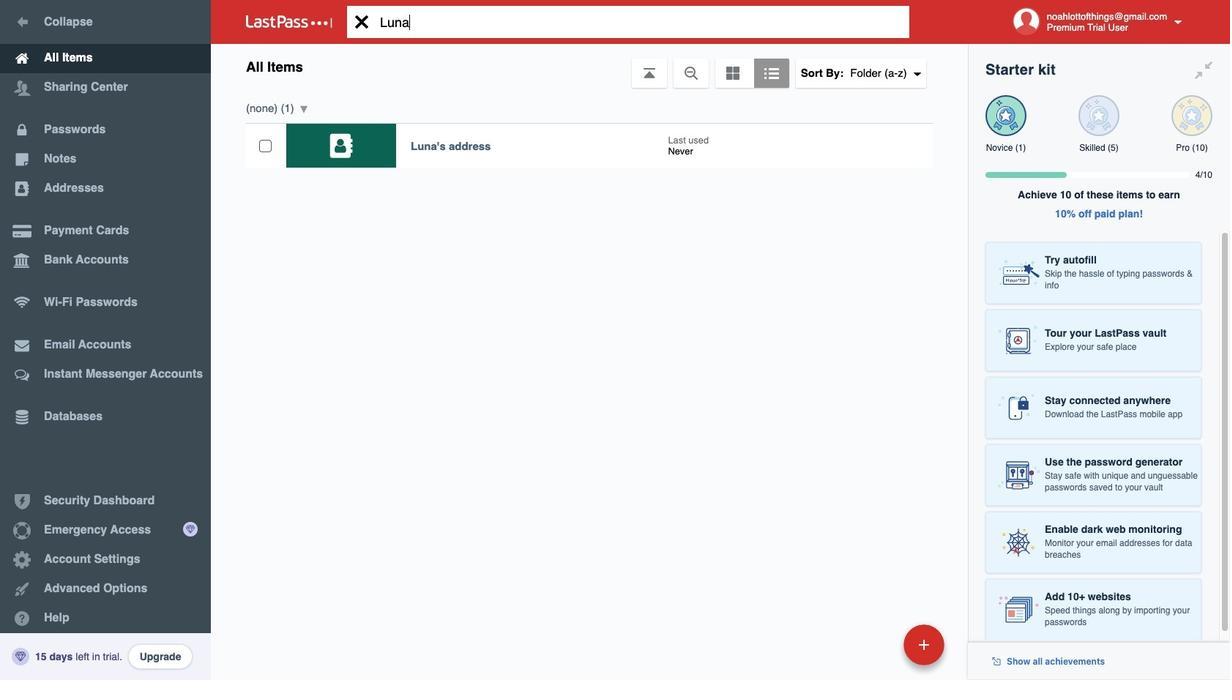 Task type: describe. For each thing, give the bounding box(es) containing it.
main navigation navigation
[[0, 0, 211, 681]]

Search search field
[[347, 6, 933, 38]]

new item navigation
[[803, 621, 954, 681]]

search my vault text field
[[347, 6, 933, 38]]

new item element
[[803, 624, 950, 666]]



Task type: locate. For each thing, give the bounding box(es) containing it.
vault options navigation
[[211, 44, 969, 88]]

lastpass image
[[246, 15, 333, 29]]

clear search image
[[347, 6, 377, 38]]



